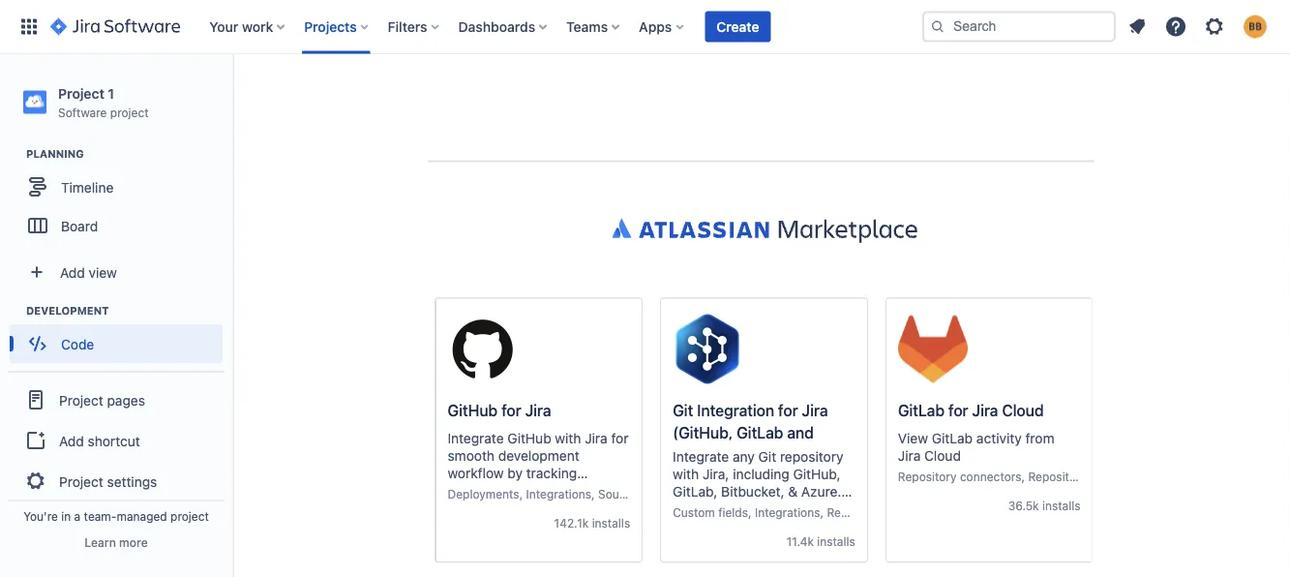 Task type: describe. For each thing, give the bounding box(es) containing it.
branches,
[[448, 483, 510, 498]]

group containing project pages
[[8, 371, 225, 509]]

github for jira
[[448, 401, 551, 420]]

dashboards button
[[453, 11, 555, 42]]

custom
[[673, 506, 715, 519]]

jira up development at the left of the page
[[525, 401, 551, 420]]

source
[[598, 487, 637, 501]]

integration
[[697, 401, 775, 420]]

s for github for jira
[[624, 516, 631, 530]]

add shortcut button
[[8, 421, 225, 460]]

142.1k
[[554, 516, 589, 530]]

36.5k
[[1009, 499, 1040, 513]]

team-
[[84, 509, 117, 523]]

from
[[1026, 430, 1055, 446]]

activity
[[977, 430, 1022, 446]]

gitlab,
[[673, 484, 718, 500]]

filters button
[[382, 11, 447, 42]]

git integration for jira (github, gitlab and more) image
[[673, 315, 743, 384]]

board
[[61, 218, 98, 234]]

custom fields , integrations , repository connectors
[[673, 506, 951, 519]]

, down azure.
[[821, 506, 824, 519]]

2 horizontal spatial repository
[[1029, 470, 1088, 483]]

code
[[640, 487, 667, 501]]

1 horizontal spatial repository
[[898, 470, 957, 483]]

notifications image
[[1126, 15, 1149, 38]]

with inside "integrate any git repository with jira, including github, gitlab, bitbucket, & azure. see more information & get realtime updates"
[[673, 466, 699, 482]]

by
[[508, 465, 523, 481]]

appswitcher icon image
[[17, 15, 41, 38]]

0 horizontal spatial github
[[448, 401, 498, 420]]

tracking
[[526, 465, 577, 481]]

prs,
[[514, 483, 541, 498]]

learn
[[85, 535, 116, 549]]

within
[[587, 500, 624, 516]]

information
[[736, 501, 807, 517]]

gitlab up view
[[898, 401, 945, 420]]

1
[[108, 85, 114, 101]]

github,
[[794, 466, 841, 482]]

cloud inside the view gitlab activity from jira cloud repository connectors , repository hooks
[[925, 448, 961, 464]]

11.4k install s
[[787, 535, 856, 548]]

apps button
[[633, 11, 692, 42]]

1 vertical spatial integrations
[[755, 506, 821, 519]]

and
[[788, 423, 814, 442]]

, down by
[[520, 487, 523, 501]]

your work
[[209, 18, 273, 34]]

banner containing your work
[[0, 0, 1291, 54]]

0 vertical spatial integrations
[[526, 487, 592, 501]]

add for add view
[[60, 264, 85, 280]]

integrate for git integration for jira (github, gitlab and more)
[[673, 449, 729, 465]]

jira,
[[703, 466, 730, 482]]

see
[[673, 501, 697, 517]]

s for git integration for jira (github, gitlab and more)
[[850, 535, 856, 548]]

jira inside the view gitlab activity from jira cloud repository connectors , repository hooks
[[898, 448, 921, 464]]

2 horizontal spatial &
[[811, 501, 820, 517]]

0 horizontal spatial connectors
[[889, 506, 951, 519]]

github inside integrate github with jira for smooth development workflow by tracking branches, prs, commits, builds & deployments within jira
[[508, 430, 552, 446]]

for up development at the left of the page
[[502, 401, 522, 420]]

work
[[242, 18, 273, 34]]

add for add shortcut
[[59, 433, 84, 449]]

project for project pages
[[59, 392, 103, 408]]

timeline link
[[10, 168, 223, 206]]

github for jira image
[[448, 315, 518, 384]]

git inside "integrate any git repository with jira, including github, gitlab, bitbucket, & azure. see more information & get realtime updates"
[[759, 449, 777, 465]]

workflow
[[448, 465, 504, 481]]

managed
[[117, 509, 167, 523]]

filters
[[388, 18, 428, 34]]

your work button
[[204, 11, 293, 42]]

including
[[733, 466, 790, 482]]

help image
[[1165, 15, 1188, 38]]

code link
[[10, 325, 223, 363]]

learn more button
[[85, 535, 148, 550]]

install for gitlab for jira cloud
[[1043, 499, 1075, 513]]

1 horizontal spatial &
[[789, 484, 798, 500]]

more inside button
[[119, 535, 148, 549]]

fields
[[719, 506, 749, 519]]

git inside git integration for jira (github, gitlab and more)
[[673, 401, 694, 420]]

gitlab inside git integration for jira (github, gitlab and more)
[[737, 423, 784, 442]]

any
[[733, 449, 755, 465]]

builds
[[448, 500, 485, 516]]

deployments
[[448, 487, 520, 501]]

jira up activity
[[973, 401, 999, 420]]

settings
[[107, 473, 157, 489]]

deployments , integrations , source code
[[448, 487, 667, 501]]

view
[[898, 430, 929, 446]]

(github,
[[673, 423, 733, 442]]

you're in a team-managed project
[[23, 509, 209, 523]]

s for gitlab for jira cloud
[[1075, 499, 1081, 513]]

development
[[498, 448, 580, 464]]

sidebar navigation image
[[211, 77, 254, 116]]

repository
[[780, 449, 844, 465]]

planning
[[26, 148, 84, 160]]

primary element
[[12, 0, 923, 54]]



Task type: vqa. For each thing, say whether or not it's contained in the screenshot.
rightmost with
yes



Task type: locate. For each thing, give the bounding box(es) containing it.
for down gitlab for jira cloud image
[[949, 401, 969, 420]]

0 horizontal spatial integrations
[[526, 487, 592, 501]]

0 horizontal spatial cloud
[[925, 448, 961, 464]]

Search field
[[923, 11, 1116, 42]]

gitlab for jira cloud image
[[898, 315, 968, 384]]

1 horizontal spatial integrations
[[755, 506, 821, 519]]

banner
[[0, 0, 1291, 54]]

0 vertical spatial add
[[60, 264, 85, 280]]

project inside project 1 software project
[[58, 85, 104, 101]]

1 vertical spatial cloud
[[925, 448, 961, 464]]

project pages link
[[8, 379, 225, 421]]

project up software
[[58, 85, 104, 101]]

1 horizontal spatial cloud
[[1003, 401, 1044, 420]]

1 vertical spatial project
[[170, 509, 209, 523]]

with inside integrate github with jira for smooth development workflow by tracking branches, prs, commits, builds & deployments within jira
[[555, 430, 581, 446]]

with
[[555, 430, 581, 446], [673, 466, 699, 482]]

11.4k
[[787, 535, 814, 548]]

pages
[[107, 392, 145, 408]]

connectors down activity
[[960, 470, 1022, 483]]

0 horizontal spatial git
[[673, 401, 694, 420]]

planning group
[[10, 146, 231, 251]]

2 horizontal spatial s
[[1075, 499, 1081, 513]]

github up development at the left of the page
[[508, 430, 552, 446]]

gitlab inside the view gitlab activity from jira cloud repository connectors , repository hooks
[[932, 430, 973, 446]]

project down 1 on the top of page
[[110, 105, 149, 119]]

jira down builds
[[448, 517, 471, 533]]

1 vertical spatial with
[[673, 466, 699, 482]]

project right managed
[[170, 509, 209, 523]]

0 horizontal spatial with
[[555, 430, 581, 446]]

repository down azure.
[[827, 506, 886, 519]]

project
[[58, 85, 104, 101], [59, 392, 103, 408], [59, 473, 103, 489]]

integrations down tracking
[[526, 487, 592, 501]]

, up 36.5k
[[1022, 470, 1026, 483]]

view gitlab activity from jira cloud repository connectors , repository hooks
[[898, 430, 1124, 483]]

1 horizontal spatial more
[[701, 501, 732, 517]]

add inside button
[[59, 433, 84, 449]]

projects
[[304, 18, 357, 34]]

0 horizontal spatial more
[[119, 535, 148, 549]]

for
[[502, 401, 522, 420], [779, 401, 798, 420], [949, 401, 969, 420], [611, 430, 629, 446]]

1 vertical spatial s
[[624, 516, 631, 530]]

s right 36.5k
[[1075, 499, 1081, 513]]

gitlab for jira cloud
[[898, 401, 1044, 420]]

git
[[673, 401, 694, 420], [759, 449, 777, 465]]

integrate up smooth
[[448, 430, 504, 446]]

0 vertical spatial integrate
[[448, 430, 504, 446]]

0 horizontal spatial install
[[592, 516, 624, 530]]

teams button
[[561, 11, 628, 42]]

1 horizontal spatial connectors
[[960, 470, 1022, 483]]

,
[[1022, 470, 1026, 483], [520, 487, 523, 501], [592, 487, 595, 501], [749, 506, 752, 519], [821, 506, 824, 519]]

connectors inside the view gitlab activity from jira cloud repository connectors , repository hooks
[[960, 470, 1022, 483]]

development image
[[3, 299, 26, 323]]

board link
[[10, 206, 223, 245]]

1 horizontal spatial project
[[170, 509, 209, 523]]

2 horizontal spatial install
[[1043, 499, 1075, 513]]

0 horizontal spatial s
[[624, 516, 631, 530]]

add left "shortcut"
[[59, 433, 84, 449]]

project 1 software project
[[58, 85, 149, 119]]

more)
[[673, 446, 716, 464]]

& down azure.
[[811, 501, 820, 517]]

development group
[[10, 303, 231, 369]]

your
[[209, 18, 239, 34]]

1 horizontal spatial integrate
[[673, 449, 729, 465]]

1 horizontal spatial github
[[508, 430, 552, 446]]

github
[[448, 401, 498, 420], [508, 430, 552, 446]]

bitbucket,
[[722, 484, 785, 500]]

add view button
[[12, 253, 221, 292]]

connectors
[[960, 470, 1022, 483], [889, 506, 951, 519]]

git up (github,
[[673, 401, 694, 420]]

jira down view
[[898, 448, 921, 464]]

apps
[[639, 18, 672, 34]]

integrate inside integrate github with jira for smooth development workflow by tracking branches, prs, commits, builds & deployments within jira
[[448, 430, 504, 446]]

1 vertical spatial integrate
[[673, 449, 729, 465]]

2 vertical spatial s
[[850, 535, 856, 548]]

project pages
[[59, 392, 145, 408]]

git integration for jira (github, gitlab and more)
[[673, 401, 828, 464]]

1 vertical spatial project
[[59, 392, 103, 408]]

1 vertical spatial add
[[59, 433, 84, 449]]

smooth
[[448, 448, 495, 464]]

s down source
[[624, 516, 631, 530]]

1 vertical spatial install
[[592, 516, 624, 530]]

development
[[26, 305, 109, 317]]

dashboards
[[459, 18, 536, 34]]

0 vertical spatial install
[[1043, 499, 1075, 513]]

you're
[[23, 509, 58, 523]]

deployments
[[502, 500, 583, 516]]

0 horizontal spatial project
[[110, 105, 149, 119]]

repository
[[898, 470, 957, 483], [1029, 470, 1088, 483], [827, 506, 886, 519]]

1 vertical spatial github
[[508, 430, 552, 446]]

integrate up jira,
[[673, 449, 729, 465]]

git up including
[[759, 449, 777, 465]]

in
[[61, 509, 71, 523]]

add
[[60, 264, 85, 280], [59, 433, 84, 449]]

shortcut
[[88, 433, 140, 449]]

project
[[110, 105, 149, 119], [170, 509, 209, 523]]

jira up commits,
[[585, 430, 608, 446]]

0 vertical spatial s
[[1075, 499, 1081, 513]]

create button
[[705, 11, 771, 42]]

2 vertical spatial install
[[818, 535, 850, 548]]

get
[[824, 501, 844, 517]]

more down managed
[[119, 535, 148, 549]]

integrate
[[448, 430, 504, 446], [673, 449, 729, 465]]

project settings link
[[8, 460, 225, 503]]

connectors down view
[[889, 506, 951, 519]]

with up the gitlab,
[[673, 466, 699, 482]]

code
[[61, 336, 94, 352]]

add left view in the top left of the page
[[60, 264, 85, 280]]

0 vertical spatial github
[[448, 401, 498, 420]]

0 vertical spatial cloud
[[1003, 401, 1044, 420]]

142.1k install s
[[554, 516, 631, 530]]

project for project settings
[[59, 473, 103, 489]]

github up smooth
[[448, 401, 498, 420]]

&
[[789, 484, 798, 500], [489, 500, 499, 516], [811, 501, 820, 517]]

project inside project 1 software project
[[110, 105, 149, 119]]

0 vertical spatial more
[[701, 501, 732, 517]]

, left source
[[592, 487, 595, 501]]

s
[[1075, 499, 1081, 513], [624, 516, 631, 530], [850, 535, 856, 548]]

0 vertical spatial project
[[110, 105, 149, 119]]

, inside the view gitlab activity from jira cloud repository connectors , repository hooks
[[1022, 470, 1026, 483]]

integrate inside "integrate any git repository with jira, including github, gitlab, bitbucket, & azure. see more information & get realtime updates"
[[673, 449, 729, 465]]

cloud up 'from'
[[1003, 401, 1044, 420]]

repository down view
[[898, 470, 957, 483]]

jira software image
[[50, 15, 180, 38], [50, 15, 180, 38]]

integrate for github for jira
[[448, 430, 504, 446]]

hooks
[[1091, 470, 1124, 483]]

0 vertical spatial with
[[555, 430, 581, 446]]

0 horizontal spatial &
[[489, 500, 499, 516]]

1 horizontal spatial with
[[673, 466, 699, 482]]

for up and
[[779, 401, 798, 420]]

for inside git integration for jira (github, gitlab and more)
[[779, 401, 798, 420]]

teams
[[567, 18, 608, 34]]

1 vertical spatial git
[[759, 449, 777, 465]]

0 vertical spatial connectors
[[960, 470, 1022, 483]]

settings image
[[1204, 15, 1227, 38]]

gitlab down the gitlab for jira cloud
[[932, 430, 973, 446]]

jira
[[525, 401, 551, 420], [802, 401, 828, 420], [973, 401, 999, 420], [585, 430, 608, 446], [898, 448, 921, 464], [448, 517, 471, 533]]

updates
[[727, 518, 778, 534]]

projects button
[[298, 11, 376, 42]]

& up information
[[789, 484, 798, 500]]

jira up and
[[802, 401, 828, 420]]

install for github for jira
[[592, 516, 624, 530]]

cloud down view
[[925, 448, 961, 464]]

for inside integrate github with jira for smooth development workflow by tracking branches, prs, commits, builds & deployments within jira
[[611, 430, 629, 446]]

0 vertical spatial project
[[58, 85, 104, 101]]

planning image
[[3, 143, 26, 166]]

s down custom fields , integrations , repository connectors
[[850, 535, 856, 548]]

a
[[74, 509, 81, 523]]

add shortcut
[[59, 433, 140, 449]]

search image
[[931, 19, 946, 34]]

project up a
[[59, 473, 103, 489]]

1 horizontal spatial git
[[759, 449, 777, 465]]

& down branches,
[[489, 500, 499, 516]]

realtime
[[673, 518, 723, 534]]

jira inside git integration for jira (github, gitlab and more)
[[802, 401, 828, 420]]

36.5k install s
[[1009, 499, 1081, 513]]

1 horizontal spatial install
[[818, 535, 850, 548]]

commits,
[[545, 483, 602, 498]]

azure.
[[802, 484, 842, 500]]

group
[[8, 371, 225, 509]]

& inside integrate github with jira for smooth development workflow by tracking branches, prs, commits, builds & deployments within jira
[[489, 500, 499, 516]]

learn more
[[85, 535, 148, 549]]

0 horizontal spatial repository
[[827, 506, 886, 519]]

timeline
[[61, 179, 114, 195]]

0 horizontal spatial integrate
[[448, 430, 504, 446]]

add inside popup button
[[60, 264, 85, 280]]

project settings
[[59, 473, 157, 489]]

install
[[1043, 499, 1075, 513], [592, 516, 624, 530], [818, 535, 850, 548]]

project up add shortcut
[[59, 392, 103, 408]]

integrate github with jira for smooth development workflow by tracking branches, prs, commits, builds & deployments within jira
[[448, 430, 629, 533]]

more up realtime
[[701, 501, 732, 517]]

your profile and settings image
[[1244, 15, 1268, 38]]

install down within
[[592, 516, 624, 530]]

view
[[89, 264, 117, 280]]

integrations
[[526, 487, 592, 501], [755, 506, 821, 519]]

1 horizontal spatial s
[[850, 535, 856, 548]]

integrations up 11.4k
[[755, 506, 821, 519]]

, down the bitbucket, on the right of the page
[[749, 506, 752, 519]]

2 vertical spatial project
[[59, 473, 103, 489]]

install for git integration for jira (github, gitlab and more)
[[818, 535, 850, 548]]

create
[[717, 18, 760, 34]]

install right 36.5k
[[1043, 499, 1075, 513]]

1 vertical spatial connectors
[[889, 506, 951, 519]]

0 vertical spatial git
[[673, 401, 694, 420]]

project for project 1 software project
[[58, 85, 104, 101]]

with up development at the left of the page
[[555, 430, 581, 446]]

software
[[58, 105, 107, 119]]

for up source
[[611, 430, 629, 446]]

gitlab up any
[[737, 423, 784, 442]]

integrate any git repository with jira, including github, gitlab, bitbucket, & azure. see more information & get realtime updates
[[673, 449, 844, 534]]

1 vertical spatial more
[[119, 535, 148, 549]]

add view
[[60, 264, 117, 280]]

install down the get at the bottom right of page
[[818, 535, 850, 548]]

more inside "integrate any git repository with jira, including github, gitlab, bitbucket, & azure. see more information & get realtime updates"
[[701, 501, 732, 517]]

repository up 36.5k install s
[[1029, 470, 1088, 483]]



